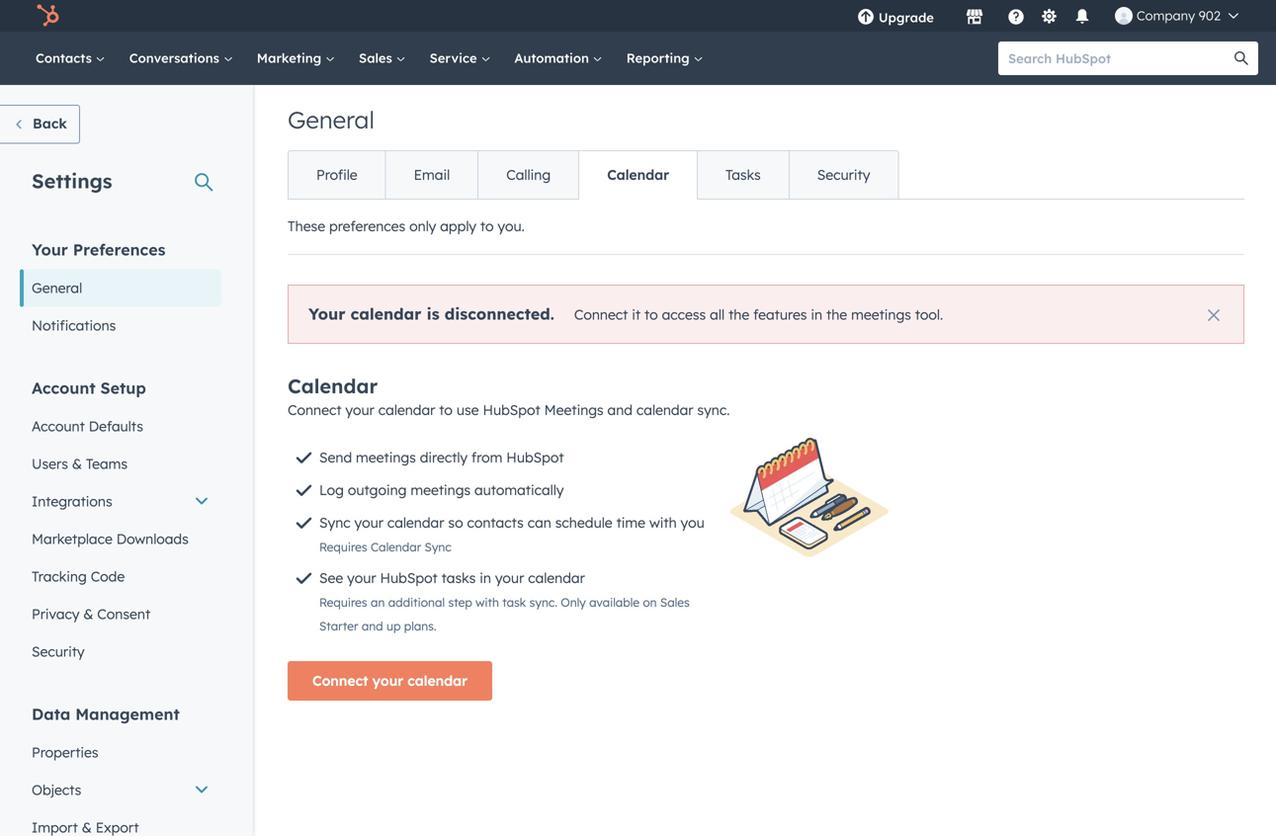 Task type: vqa. For each thing, say whether or not it's contained in the screenshot.
"Unlock"
no



Task type: locate. For each thing, give the bounding box(es) containing it.
0 vertical spatial account
[[32, 378, 96, 398]]

close image
[[1208, 309, 1220, 321]]

your for see
[[347, 569, 376, 587]]

settings image
[[1040, 8, 1058, 26]]

hubspot image
[[36, 4, 59, 28]]

in right 'features'
[[811, 306, 823, 323]]

0 vertical spatial with
[[649, 514, 677, 531]]

security inside navigation
[[817, 166, 870, 183]]

0 vertical spatial hubspot
[[483, 401, 540, 419]]

these preferences only apply to you.
[[288, 217, 525, 235]]

0 horizontal spatial general
[[32, 279, 82, 297]]

tracking code link
[[20, 558, 221, 596]]

& inside privacy & consent "link"
[[83, 605, 93, 623]]

sync.
[[697, 401, 730, 419], [530, 595, 557, 610]]

with left you
[[649, 514, 677, 531]]

& inside users & teams link
[[72, 455, 82, 473]]

requires inside sync your calendar so contacts can schedule time with you requires calendar sync
[[319, 540, 367, 555]]

0 vertical spatial meetings
[[851, 306, 911, 323]]

privacy & consent link
[[20, 596, 221, 633]]

your
[[345, 401, 375, 419], [354, 514, 384, 531], [347, 569, 376, 587], [495, 569, 524, 587], [372, 672, 403, 690]]

1 vertical spatial with
[[476, 595, 499, 610]]

contacts link
[[24, 32, 117, 85]]

1 vertical spatial connect
[[288, 401, 342, 419]]

sync. down all in the top right of the page
[[697, 401, 730, 419]]

your inside sync your calendar so contacts can schedule time with you requires calendar sync
[[354, 514, 384, 531]]

calendar inside calendar connect your calendar to use hubspot meetings and calendar sync.
[[288, 374, 378, 398]]

preferences
[[73, 240, 166, 259]]

and
[[608, 401, 633, 419], [362, 619, 383, 634]]

1 horizontal spatial &
[[83, 605, 93, 623]]

outgoing
[[348, 481, 407, 499]]

up
[[387, 619, 401, 634]]

0 horizontal spatial sales
[[359, 50, 396, 66]]

0 horizontal spatial and
[[362, 619, 383, 634]]

1 horizontal spatial sync
[[425, 540, 451, 555]]

account up users
[[32, 418, 85, 435]]

plans.
[[404, 619, 437, 634]]

1 vertical spatial requires
[[319, 595, 367, 610]]

tracking
[[32, 568, 87, 585]]

to for these
[[480, 217, 494, 235]]

0 vertical spatial sync
[[319, 514, 351, 531]]

calendar down plans.
[[408, 672, 468, 690]]

calendar inside sync your calendar so contacts can schedule time with you requires calendar sync
[[371, 540, 421, 555]]

upgrade image
[[857, 9, 875, 27]]

to left "you." in the top left of the page
[[480, 217, 494, 235]]

connect your calendar
[[312, 672, 468, 690]]

hubspot link
[[24, 4, 74, 28]]

your left preferences
[[32, 240, 68, 259]]

to left use
[[439, 401, 453, 419]]

settings
[[32, 169, 112, 193]]

marketplaces button
[[954, 0, 995, 32]]

sales right on
[[660, 595, 690, 610]]

preferences
[[329, 217, 406, 235]]

your up 'send'
[[345, 401, 375, 419]]

notifications link
[[20, 307, 221, 345]]

1 horizontal spatial security
[[817, 166, 870, 183]]

1 requires from the top
[[319, 540, 367, 555]]

is
[[427, 304, 440, 324]]

calendar up only
[[528, 569, 585, 587]]

calendar inside alert
[[351, 304, 422, 324]]

calendar right meetings
[[637, 401, 693, 419]]

automation link
[[503, 32, 615, 85]]

meetings up outgoing
[[356, 449, 416, 466]]

the right all in the top right of the page
[[729, 306, 750, 323]]

account defaults link
[[20, 408, 221, 445]]

you.
[[498, 217, 525, 235]]

users & teams link
[[20, 445, 221, 483]]

security for the right the security link
[[817, 166, 870, 183]]

meetings
[[851, 306, 911, 323], [356, 449, 416, 466], [411, 481, 471, 499]]

calendar inside button
[[408, 672, 468, 690]]

company 902 button
[[1103, 0, 1251, 32]]

0 vertical spatial to
[[480, 217, 494, 235]]

account up account defaults at the left of the page
[[32, 378, 96, 398]]

0 vertical spatial connect
[[574, 306, 628, 323]]

with left task
[[476, 595, 499, 610]]

teams
[[86, 455, 128, 473]]

& right privacy
[[83, 605, 93, 623]]

1 horizontal spatial in
[[811, 306, 823, 323]]

connect your calendar button
[[288, 661, 492, 701]]

sync
[[319, 514, 351, 531], [425, 540, 451, 555]]

1 vertical spatial security
[[32, 643, 85, 660]]

the right 'features'
[[826, 306, 847, 323]]

2 vertical spatial calendar
[[371, 540, 421, 555]]

0 vertical spatial requires
[[319, 540, 367, 555]]

to inside calendar connect your calendar to use hubspot meetings and calendar sync.
[[439, 401, 453, 419]]

1 vertical spatial your
[[308, 304, 346, 324]]

0 vertical spatial sales
[[359, 50, 396, 66]]

2 vertical spatial to
[[439, 401, 453, 419]]

and right meetings
[[608, 401, 633, 419]]

general up "notifications"
[[32, 279, 82, 297]]

requires up starter
[[319, 595, 367, 610]]

hubspot up "automatically"
[[506, 449, 564, 466]]

0 horizontal spatial the
[[729, 306, 750, 323]]

your down up on the bottom left of the page
[[372, 672, 403, 690]]

0 vertical spatial sync.
[[697, 401, 730, 419]]

0 vertical spatial &
[[72, 455, 82, 473]]

sync. inside see your hubspot tasks in your calendar requires an additional step with task sync. only available on sales starter and up plans.
[[530, 595, 557, 610]]

your inside calendar connect your calendar to use hubspot meetings and calendar sync.
[[345, 401, 375, 419]]

reporting
[[626, 50, 693, 66]]

to right it
[[645, 306, 658, 323]]

0 horizontal spatial in
[[480, 569, 491, 587]]

meetings down send meetings directly from hubspot
[[411, 481, 471, 499]]

management
[[75, 704, 180, 724]]

you
[[681, 514, 705, 531]]

1 vertical spatial sales
[[660, 595, 690, 610]]

your up an
[[347, 569, 376, 587]]

2 vertical spatial connect
[[312, 672, 368, 690]]

0 vertical spatial and
[[608, 401, 633, 419]]

requires inside see your hubspot tasks in your calendar requires an additional step with task sync. only available on sales starter and up plans.
[[319, 595, 367, 610]]

objects button
[[20, 772, 221, 809]]

in
[[811, 306, 823, 323], [480, 569, 491, 587]]

& right users
[[72, 455, 82, 473]]

0 vertical spatial your
[[32, 240, 68, 259]]

your inside "element"
[[32, 240, 68, 259]]

account for account defaults
[[32, 418, 85, 435]]

and left up on the bottom left of the page
[[362, 619, 383, 634]]

time
[[616, 514, 646, 531]]

1 vertical spatial and
[[362, 619, 383, 634]]

calendar left so
[[387, 514, 444, 531]]

from
[[471, 449, 503, 466]]

navigation
[[288, 150, 899, 200]]

so
[[448, 514, 463, 531]]

notifications image
[[1073, 9, 1091, 27]]

0 vertical spatial general
[[288, 105, 375, 134]]

features
[[753, 306, 807, 323]]

1 vertical spatial calendar
[[288, 374, 378, 398]]

sync. right task
[[530, 595, 557, 610]]

data management element
[[20, 703, 221, 836]]

service
[[430, 50, 481, 66]]

starter
[[319, 619, 358, 634]]

calling link
[[478, 151, 578, 199]]

in right tasks
[[480, 569, 491, 587]]

your down outgoing
[[354, 514, 384, 531]]

1 vertical spatial to
[[645, 306, 658, 323]]

hubspot inside calendar connect your calendar to use hubspot meetings and calendar sync.
[[483, 401, 540, 419]]

requires
[[319, 540, 367, 555], [319, 595, 367, 610]]

general
[[288, 105, 375, 134], [32, 279, 82, 297]]

1 horizontal spatial sales
[[660, 595, 690, 610]]

integrations
[[32, 493, 112, 510]]

calendar inside navigation
[[607, 166, 669, 183]]

1 vertical spatial in
[[480, 569, 491, 587]]

your
[[32, 240, 68, 259], [308, 304, 346, 324]]

sync down log
[[319, 514, 351, 531]]

&
[[72, 455, 82, 473], [83, 605, 93, 623]]

requires up see
[[319, 540, 367, 555]]

1 vertical spatial &
[[83, 605, 93, 623]]

1 horizontal spatial general
[[288, 105, 375, 134]]

0 horizontal spatial sync.
[[530, 595, 557, 610]]

step
[[448, 595, 472, 610]]

your preferences element
[[20, 239, 221, 345]]

sales inside see your hubspot tasks in your calendar requires an additional step with task sync. only available on sales starter and up plans.
[[660, 595, 690, 610]]

connect it to access all the features in the meetings tool.
[[574, 306, 943, 323]]

marketplace downloads link
[[20, 520, 221, 558]]

1 horizontal spatial sync.
[[697, 401, 730, 419]]

menu
[[843, 0, 1253, 32]]

navigation containing profile
[[288, 150, 899, 200]]

properties link
[[20, 734, 221, 772]]

help image
[[1007, 9, 1025, 27]]

0 horizontal spatial to
[[439, 401, 453, 419]]

2 requires from the top
[[319, 595, 367, 610]]

0 horizontal spatial security link
[[20, 633, 221, 671]]

code
[[91, 568, 125, 585]]

0 vertical spatial security link
[[789, 151, 898, 199]]

upgrade
[[879, 9, 934, 26]]

back link
[[0, 105, 80, 144]]

your inside alert
[[308, 304, 346, 324]]

1 vertical spatial meetings
[[356, 449, 416, 466]]

connect down starter
[[312, 672, 368, 690]]

sync. inside calendar connect your calendar to use hubspot meetings and calendar sync.
[[697, 401, 730, 419]]

connect
[[574, 306, 628, 323], [288, 401, 342, 419], [312, 672, 368, 690]]

connect up 'send'
[[288, 401, 342, 419]]

connect inside alert
[[574, 306, 628, 323]]

marketplaces image
[[966, 9, 984, 27]]

directly
[[420, 449, 468, 466]]

and inside see your hubspot tasks in your calendar requires an additional step with task sync. only available on sales starter and up plans.
[[362, 619, 383, 634]]

search button
[[1225, 42, 1258, 75]]

2 the from the left
[[826, 306, 847, 323]]

1 horizontal spatial to
[[480, 217, 494, 235]]

connect left it
[[574, 306, 628, 323]]

calendar for calendar
[[607, 166, 669, 183]]

general up profile at the left of page
[[288, 105, 375, 134]]

to
[[480, 217, 494, 235], [645, 306, 658, 323], [439, 401, 453, 419]]

sales left service
[[359, 50, 396, 66]]

hubspot right use
[[483, 401, 540, 419]]

0 horizontal spatial security
[[32, 643, 85, 660]]

menu item
[[948, 0, 952, 32]]

connect inside button
[[312, 672, 368, 690]]

0 vertical spatial security
[[817, 166, 870, 183]]

calendar
[[351, 304, 422, 324], [378, 401, 435, 419], [637, 401, 693, 419], [387, 514, 444, 531], [528, 569, 585, 587], [408, 672, 468, 690]]

1 vertical spatial general
[[32, 279, 82, 297]]

1 horizontal spatial and
[[608, 401, 633, 419]]

1 account from the top
[[32, 378, 96, 398]]

hubspot up additional
[[380, 569, 438, 587]]

hubspot
[[483, 401, 540, 419], [506, 449, 564, 466], [380, 569, 438, 587]]

profile
[[316, 166, 358, 183]]

1 vertical spatial account
[[32, 418, 85, 435]]

1 horizontal spatial with
[[649, 514, 677, 531]]

menu containing company 902
[[843, 0, 1253, 32]]

sync down so
[[425, 540, 451, 555]]

0 horizontal spatial &
[[72, 455, 82, 473]]

1 horizontal spatial your
[[308, 304, 346, 324]]

your inside connect your calendar button
[[372, 672, 403, 690]]

2 vertical spatial hubspot
[[380, 569, 438, 587]]

security for the leftmost the security link
[[32, 643, 85, 660]]

schedule
[[555, 514, 613, 531]]

1 vertical spatial security link
[[20, 633, 221, 671]]

general link
[[20, 269, 221, 307]]

2 horizontal spatial to
[[645, 306, 658, 323]]

security inside account setup element
[[32, 643, 85, 660]]

2 account from the top
[[32, 418, 85, 435]]

see
[[319, 569, 343, 587]]

calendar left is
[[351, 304, 422, 324]]

marketing
[[257, 50, 325, 66]]

1 horizontal spatial the
[[826, 306, 847, 323]]

0 vertical spatial in
[[811, 306, 823, 323]]

your down these
[[308, 304, 346, 324]]

meetings left tool.
[[851, 306, 911, 323]]

1 vertical spatial sync.
[[530, 595, 557, 610]]

0 vertical spatial calendar
[[607, 166, 669, 183]]

0 horizontal spatial your
[[32, 240, 68, 259]]

0 horizontal spatial with
[[476, 595, 499, 610]]

calendar
[[607, 166, 669, 183], [288, 374, 378, 398], [371, 540, 421, 555]]



Task type: describe. For each thing, give the bounding box(es) containing it.
1 vertical spatial hubspot
[[506, 449, 564, 466]]

and inside calendar connect your calendar to use hubspot meetings and calendar sync.
[[608, 401, 633, 419]]

reporting link
[[615, 32, 715, 85]]

to for calendar
[[439, 401, 453, 419]]

mateo roberts image
[[1115, 7, 1133, 25]]

search image
[[1235, 51, 1249, 65]]

calendar up send meetings directly from hubspot
[[378, 401, 435, 419]]

it
[[632, 306, 641, 323]]

connect for connect it to access all the features in the meetings tool.
[[574, 306, 628, 323]]

account for account setup
[[32, 378, 96, 398]]

downloads
[[116, 530, 189, 548]]

calendar inside sync your calendar so contacts can schedule time with you requires calendar sync
[[387, 514, 444, 531]]

these
[[288, 217, 325, 235]]

0 horizontal spatial sync
[[319, 514, 351, 531]]

sync your calendar so contacts can schedule time with you requires calendar sync
[[319, 514, 705, 555]]

calling
[[506, 166, 551, 183]]

company 902
[[1137, 7, 1221, 24]]

hubspot inside see your hubspot tasks in your calendar requires an additional step with task sync. only available on sales starter and up plans.
[[380, 569, 438, 587]]

tool.
[[915, 306, 943, 323]]

an
[[371, 595, 385, 610]]

account setup element
[[20, 377, 221, 671]]

in inside see your hubspot tasks in your calendar requires an additional step with task sync. only available on sales starter and up plans.
[[480, 569, 491, 587]]

send
[[319, 449, 352, 466]]

calendar inside see your hubspot tasks in your calendar requires an additional step with task sync. only available on sales starter and up plans.
[[528, 569, 585, 587]]

contacts
[[467, 514, 524, 531]]

apply
[[440, 217, 476, 235]]

calendar for calendar connect your calendar to use hubspot meetings and calendar sync.
[[288, 374, 378, 398]]

account setup
[[32, 378, 146, 398]]

see your hubspot tasks in your calendar requires an additional step with task sync. only available on sales starter and up plans.
[[319, 569, 690, 634]]

additional
[[388, 595, 445, 610]]

with inside sync your calendar so contacts can schedule time with you requires calendar sync
[[649, 514, 677, 531]]

only
[[409, 217, 436, 235]]

tasks
[[726, 166, 761, 183]]

notifications button
[[1066, 0, 1099, 32]]

privacy & consent
[[32, 605, 150, 623]]

& for users
[[72, 455, 82, 473]]

data management
[[32, 704, 180, 724]]

use
[[457, 401, 479, 419]]

privacy
[[32, 605, 79, 623]]

1 the from the left
[[729, 306, 750, 323]]

Search HubSpot search field
[[998, 42, 1241, 75]]

2 vertical spatial meetings
[[411, 481, 471, 499]]

help button
[[999, 0, 1033, 32]]

your calendar is disconnected.
[[308, 304, 554, 324]]

conversations
[[129, 50, 223, 66]]

with inside see your hubspot tasks in your calendar requires an additional step with task sync. only available on sales starter and up plans.
[[476, 595, 499, 610]]

tasks
[[442, 569, 476, 587]]

task
[[502, 595, 526, 610]]

your for your preferences
[[32, 240, 68, 259]]

connect inside calendar connect your calendar to use hubspot meetings and calendar sync.
[[288, 401, 342, 419]]

your preferences
[[32, 240, 166, 259]]

company
[[1137, 7, 1195, 24]]

users & teams
[[32, 455, 128, 473]]

email
[[414, 166, 450, 183]]

can
[[528, 514, 551, 531]]

account defaults
[[32, 418, 143, 435]]

notifications
[[32, 317, 116, 334]]

on
[[643, 595, 657, 610]]

setup
[[100, 378, 146, 398]]

general inside your preferences "element"
[[32, 279, 82, 297]]

automatically
[[475, 481, 564, 499]]

your up task
[[495, 569, 524, 587]]

conversations link
[[117, 32, 245, 85]]

1 horizontal spatial security link
[[789, 151, 898, 199]]

properties
[[32, 744, 98, 761]]

integrations button
[[20, 483, 221, 520]]

marketplace downloads
[[32, 530, 189, 548]]

meetings inside your calendar is disconnected. alert
[[851, 306, 911, 323]]

tracking code
[[32, 568, 125, 585]]

access
[[662, 306, 706, 323]]

data
[[32, 704, 70, 724]]

users
[[32, 455, 68, 473]]

only
[[561, 595, 586, 610]]

& for privacy
[[83, 605, 93, 623]]

profile link
[[289, 151, 385, 199]]

marketing link
[[245, 32, 347, 85]]

disconnected.
[[445, 304, 554, 324]]

automation
[[514, 50, 593, 66]]

email link
[[385, 151, 478, 199]]

all
[[710, 306, 725, 323]]

to inside your calendar is disconnected. alert
[[645, 306, 658, 323]]

902
[[1199, 7, 1221, 24]]

consent
[[97, 605, 150, 623]]

log
[[319, 481, 344, 499]]

settings link
[[1037, 5, 1062, 26]]

back
[[33, 115, 67, 132]]

meetings
[[544, 401, 604, 419]]

objects
[[32, 781, 81, 799]]

send meetings directly from hubspot
[[319, 449, 564, 466]]

marketplace
[[32, 530, 113, 548]]

connect for connect your calendar
[[312, 672, 368, 690]]

your calendar is disconnected. alert
[[288, 285, 1245, 344]]

your for connect
[[372, 672, 403, 690]]

log outgoing meetings automatically
[[319, 481, 564, 499]]

your for your calendar is disconnected.
[[308, 304, 346, 324]]

calendar connect your calendar to use hubspot meetings and calendar sync.
[[288, 374, 730, 419]]

calendar link
[[578, 151, 697, 199]]

in inside your calendar is disconnected. alert
[[811, 306, 823, 323]]

available
[[589, 595, 640, 610]]

contacts
[[36, 50, 96, 66]]

your for sync
[[354, 514, 384, 531]]

1 vertical spatial sync
[[425, 540, 451, 555]]

service link
[[418, 32, 503, 85]]

defaults
[[89, 418, 143, 435]]



